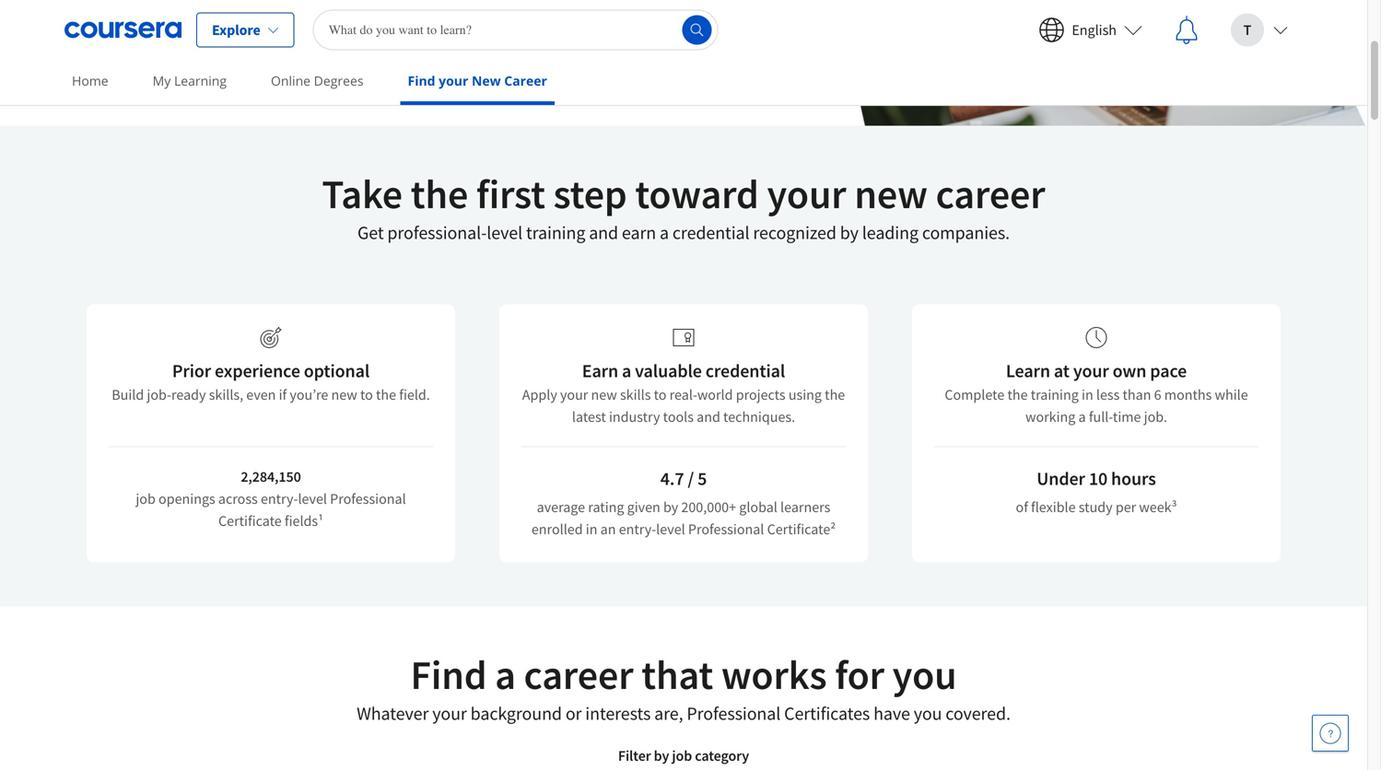 Task type: describe. For each thing, give the bounding box(es) containing it.
job inside 2,284,150 job openings across entry-level professional certificate fields¹
[[136, 490, 156, 508]]

full-
[[1089, 408, 1113, 426]]

What do you want to learn? text field
[[313, 10, 718, 50]]

latest
[[572, 408, 606, 426]]

your inside take the first step toward your new career get professional-level training and earn a credential recognized by leading companies.
[[767, 168, 846, 219]]

prior
[[172, 359, 211, 382]]

t button
[[1216, 0, 1303, 59]]

filter by job category
[[618, 747, 749, 765]]

industry
[[609, 408, 660, 426]]

world
[[697, 386, 733, 404]]

or
[[566, 702, 582, 725]]

0 vertical spatial you
[[892, 649, 957, 700]]

apply
[[522, 386, 557, 404]]

months
[[1164, 386, 1212, 404]]

of
[[1016, 498, 1028, 516]]

your inside "learn at your own pace complete the training in less than 6 months while working a full-time job."
[[1073, 359, 1109, 382]]

10
[[1089, 467, 1108, 490]]

take the first step toward your new career get professional-level training and earn a credential recognized by leading companies.
[[322, 168, 1045, 244]]

professional inside 2,284,150 job openings across entry-level professional certificate fields¹
[[330, 490, 406, 508]]

pace
[[1150, 359, 1187, 382]]

my learning link
[[145, 60, 234, 101]]

find a career that works for you whatever your background or interests are, professional certificates have you covered.
[[357, 649, 1011, 725]]

average
[[537, 498, 585, 516]]

take
[[322, 168, 403, 219]]

whatever
[[357, 702, 429, 725]]

time
[[1113, 408, 1141, 426]]

background
[[470, 702, 562, 725]]

learn at your own pace complete the training in less than 6 months while working a full-time job.
[[945, 359, 1248, 426]]

while
[[1215, 386, 1248, 404]]

by inside take the first step toward your new career get professional-level training and earn a credential recognized by leading companies.
[[840, 221, 859, 244]]

to inside earn a valuable credential apply your new skills to real-world projects using the latest industry tools and techniques.
[[654, 386, 667, 404]]

working
[[1025, 408, 1076, 426]]

new for apply
[[591, 386, 617, 404]]

4.7
[[660, 467, 684, 490]]

companies.
[[922, 221, 1010, 244]]

explore
[[212, 21, 260, 39]]

entry- inside the 4.7 / 5 average rating given by 200,000+ global learners enrolled in an entry-level professional certificate²
[[619, 520, 656, 539]]

enrolled
[[531, 520, 583, 539]]

openings
[[158, 490, 215, 508]]

step
[[553, 168, 627, 219]]

have
[[874, 702, 910, 725]]

learn
[[1006, 359, 1050, 382]]

optional
[[304, 359, 370, 382]]

ready
[[171, 386, 206, 404]]

career inside take the first step toward your new career get professional-level training and earn a credential recognized by leading companies.
[[936, 168, 1045, 219]]

new inside the prior experience optional build job-ready skills, even if you're new to the field.
[[331, 386, 357, 404]]

at
[[1054, 359, 1070, 382]]

under 10 hours of flexible study per week³
[[1016, 467, 1177, 516]]

1 vertical spatial job
[[672, 747, 692, 765]]

find for your
[[408, 72, 435, 89]]

field.
[[399, 386, 430, 404]]

your inside the find a career that works for you whatever your background or interests are, professional certificates have you covered.
[[432, 702, 467, 725]]

works
[[721, 649, 827, 700]]

learners
[[780, 498, 830, 516]]

study
[[1079, 498, 1113, 516]]

online degrees
[[271, 72, 363, 89]]

t
[[1244, 21, 1251, 39]]

than
[[1123, 386, 1151, 404]]

an
[[600, 520, 616, 539]]

real-
[[670, 386, 697, 404]]

recognized
[[753, 221, 836, 244]]

4.7 / 5 average rating given by 200,000+ global learners enrolled in an entry-level professional certificate²
[[531, 467, 836, 539]]

english
[[1072, 21, 1117, 39]]

certificates
[[784, 702, 870, 725]]

interests
[[585, 702, 651, 725]]

using
[[789, 386, 822, 404]]

a inside the find a career that works for you whatever your background or interests are, professional certificates have you covered.
[[495, 649, 516, 700]]

online degrees link
[[264, 60, 371, 101]]

global
[[739, 498, 777, 516]]

training inside "learn at your own pace complete the training in less than 6 months while working a full-time job."
[[1031, 386, 1079, 404]]

the inside earn a valuable credential apply your new skills to real-world projects using the latest industry tools and techniques.
[[825, 386, 845, 404]]

6
[[1154, 386, 1161, 404]]

a inside earn a valuable credential apply your new skills to real-world projects using the latest industry tools and techniques.
[[622, 359, 631, 382]]

filter
[[618, 747, 651, 765]]

to inside the prior experience optional build job-ready skills, even if you're new to the field.
[[360, 386, 373, 404]]

and inside earn a valuable credential apply your new skills to real-world projects using the latest industry tools and techniques.
[[697, 408, 720, 426]]

credential inside earn a valuable credential apply your new skills to real-world projects using the latest industry tools and techniques.
[[706, 359, 785, 382]]

earn
[[582, 359, 618, 382]]

in inside "learn at your own pace complete the training in less than 6 months while working a full-time job."
[[1082, 386, 1093, 404]]

200,000+
[[681, 498, 736, 516]]

2,284,150 job openings across entry-level professional certificate fields¹
[[136, 468, 406, 530]]

hours
[[1111, 467, 1156, 490]]

own
[[1113, 359, 1147, 382]]

2 vertical spatial by
[[654, 747, 669, 765]]

1 vertical spatial you
[[914, 702, 942, 725]]

find your new career link
[[400, 60, 555, 105]]

for
[[835, 649, 884, 700]]



Task type: vqa. For each thing, say whether or not it's contained in the screenshot.
T
yes



Task type: locate. For each thing, give the bounding box(es) containing it.
find up whatever on the bottom
[[410, 649, 487, 700]]

a right "earn"
[[660, 221, 669, 244]]

english button
[[1024, 0, 1157, 59]]

5
[[698, 467, 707, 490]]

1 vertical spatial level
[[298, 490, 327, 508]]

find for a
[[410, 649, 487, 700]]

professional inside the 4.7 / 5 average rating given by 200,000+ global learners enrolled in an entry-level professional certificate²
[[688, 520, 764, 539]]

the inside "learn at your own pace complete the training in less than 6 months while working a full-time job."
[[1007, 386, 1028, 404]]

0 vertical spatial in
[[1082, 386, 1093, 404]]

find your new career
[[408, 72, 547, 89]]

entry- down given
[[619, 520, 656, 539]]

level inside the 4.7 / 5 average rating given by 200,000+ global learners enrolled in an entry-level professional certificate²
[[656, 520, 685, 539]]

fields¹
[[285, 512, 323, 530]]

0 vertical spatial job
[[136, 490, 156, 508]]

techniques.
[[723, 408, 795, 426]]

my learning
[[153, 72, 227, 89]]

new
[[472, 72, 501, 89]]

level down first
[[487, 221, 523, 244]]

job left openings on the bottom of page
[[136, 490, 156, 508]]

your up latest
[[560, 386, 588, 404]]

2 horizontal spatial level
[[656, 520, 685, 539]]

1 vertical spatial find
[[410, 649, 487, 700]]

help center image
[[1319, 722, 1341, 744]]

the down learn
[[1007, 386, 1028, 404]]

level inside 2,284,150 job openings across entry-level professional certificate fields¹
[[298, 490, 327, 508]]

0 vertical spatial credential
[[672, 221, 750, 244]]

0 horizontal spatial entry-
[[261, 490, 298, 508]]

your right whatever on the bottom
[[432, 702, 467, 725]]

0 horizontal spatial training
[[526, 221, 585, 244]]

0 horizontal spatial new
[[331, 386, 357, 404]]

earn
[[622, 221, 656, 244]]

1 vertical spatial professional
[[688, 520, 764, 539]]

find left new
[[408, 72, 435, 89]]

2 to from the left
[[654, 386, 667, 404]]

if
[[279, 386, 287, 404]]

to down the "optional"
[[360, 386, 373, 404]]

training up working
[[1031, 386, 1079, 404]]

credential
[[672, 221, 750, 244], [706, 359, 785, 382]]

in
[[1082, 386, 1093, 404], [586, 520, 597, 539]]

0 vertical spatial and
[[589, 221, 618, 244]]

career up or
[[524, 649, 633, 700]]

new
[[854, 168, 928, 219], [331, 386, 357, 404], [591, 386, 617, 404]]

complete
[[945, 386, 1005, 404]]

new up leading
[[854, 168, 928, 219]]

and
[[589, 221, 618, 244], [697, 408, 720, 426]]

by
[[840, 221, 859, 244], [663, 498, 678, 516], [654, 747, 669, 765]]

1 vertical spatial entry-
[[619, 520, 656, 539]]

your up less
[[1073, 359, 1109, 382]]

in inside the 4.7 / 5 average rating given by 200,000+ global learners enrolled in an entry-level professional certificate²
[[586, 520, 597, 539]]

week³
[[1139, 498, 1177, 516]]

career up companies.
[[936, 168, 1045, 219]]

new inside earn a valuable credential apply your new skills to real-world projects using the latest industry tools and techniques.
[[591, 386, 617, 404]]

0 horizontal spatial to
[[360, 386, 373, 404]]

2 horizontal spatial new
[[854, 168, 928, 219]]

0 vertical spatial professional
[[330, 490, 406, 508]]

2,284,150
[[241, 468, 301, 486]]

0 horizontal spatial job
[[136, 490, 156, 508]]

0 horizontal spatial level
[[298, 490, 327, 508]]

career inside the find a career that works for you whatever your background or interests are, professional certificates have you covered.
[[524, 649, 633, 700]]

by right "filter"
[[654, 747, 669, 765]]

by inside the 4.7 / 5 average rating given by 200,000+ global learners enrolled in an entry-level professional certificate²
[[663, 498, 678, 516]]

build
[[112, 386, 144, 404]]

1 horizontal spatial in
[[1082, 386, 1093, 404]]

tools
[[663, 408, 694, 426]]

and left "earn"
[[589, 221, 618, 244]]

1 horizontal spatial new
[[591, 386, 617, 404]]

to
[[360, 386, 373, 404], [654, 386, 667, 404]]

job.
[[1144, 408, 1167, 426]]

credential inside take the first step toward your new career get professional-level training and earn a credential recognized by leading companies.
[[672, 221, 750, 244]]

/
[[688, 467, 694, 490]]

learning
[[174, 72, 227, 89]]

you right have
[[914, 702, 942, 725]]

earn a valuable credential apply your new skills to real-world projects using the latest industry tools and techniques.
[[522, 359, 845, 426]]

2 vertical spatial level
[[656, 520, 685, 539]]

0 horizontal spatial in
[[586, 520, 597, 539]]

your left new
[[439, 72, 468, 89]]

1 vertical spatial training
[[1031, 386, 1079, 404]]

1 horizontal spatial and
[[697, 408, 720, 426]]

a inside "learn at your own pace complete the training in less than 6 months while working a full-time job."
[[1078, 408, 1086, 426]]

1 horizontal spatial job
[[672, 747, 692, 765]]

a left full-
[[1078, 408, 1086, 426]]

1 horizontal spatial training
[[1031, 386, 1079, 404]]

entry- down '2,284,150' at the left bottom
[[261, 490, 298, 508]]

my
[[153, 72, 171, 89]]

experience
[[215, 359, 300, 382]]

home link
[[64, 60, 116, 101]]

credential up projects
[[706, 359, 785, 382]]

2 vertical spatial professional
[[687, 702, 781, 725]]

your
[[439, 72, 468, 89], [767, 168, 846, 219], [1073, 359, 1109, 382], [560, 386, 588, 404], [432, 702, 467, 725]]

career
[[504, 72, 547, 89]]

explore button
[[196, 12, 295, 47]]

find inside the find a career that works for you whatever your background or interests are, professional certificates have you covered.
[[410, 649, 487, 700]]

the up professional-
[[411, 168, 468, 219]]

0 vertical spatial by
[[840, 221, 859, 244]]

in left less
[[1082, 386, 1093, 404]]

credential down "toward"
[[672, 221, 750, 244]]

covered.
[[946, 702, 1011, 725]]

new down the "optional"
[[331, 386, 357, 404]]

training down step
[[526, 221, 585, 244]]

that
[[641, 649, 713, 700]]

online
[[271, 72, 311, 89]]

a
[[660, 221, 669, 244], [622, 359, 631, 382], [1078, 408, 1086, 426], [495, 649, 516, 700]]

even
[[246, 386, 276, 404]]

1 vertical spatial credential
[[706, 359, 785, 382]]

0 horizontal spatial career
[[524, 649, 633, 700]]

1 vertical spatial and
[[697, 408, 720, 426]]

and inside take the first step toward your new career get professional-level training and earn a credential recognized by leading companies.
[[589, 221, 618, 244]]

across
[[218, 490, 258, 508]]

None search field
[[313, 10, 718, 50]]

given
[[627, 498, 660, 516]]

training inside take the first step toward your new career get professional-level training and earn a credential recognized by leading companies.
[[526, 221, 585, 244]]

your up 'recognized'
[[767, 168, 846, 219]]

under
[[1037, 467, 1085, 490]]

1 horizontal spatial level
[[487, 221, 523, 244]]

level down given
[[656, 520, 685, 539]]

professional-
[[387, 221, 487, 244]]

the right "using"
[[825, 386, 845, 404]]

level up fields¹
[[298, 490, 327, 508]]

1 horizontal spatial career
[[936, 168, 1045, 219]]

skills,
[[209, 386, 243, 404]]

coursera image
[[64, 15, 182, 45]]

you up have
[[892, 649, 957, 700]]

job-
[[147, 386, 171, 404]]

new for toward
[[854, 168, 928, 219]]

0 vertical spatial training
[[526, 221, 585, 244]]

professional
[[330, 490, 406, 508], [688, 520, 764, 539], [687, 702, 781, 725]]

entry- inside 2,284,150 job openings across entry-level professional certificate fields¹
[[261, 490, 298, 508]]

flexible
[[1031, 498, 1076, 516]]

skills
[[620, 386, 651, 404]]

0 vertical spatial career
[[936, 168, 1045, 219]]

valuable
[[635, 359, 702, 382]]

are,
[[654, 702, 683, 725]]

degrees
[[314, 72, 363, 89]]

toward
[[635, 168, 759, 219]]

first
[[476, 168, 545, 219]]

the
[[411, 168, 468, 219], [376, 386, 396, 404], [825, 386, 845, 404], [1007, 386, 1028, 404]]

certificate²
[[767, 520, 836, 539]]

per
[[1116, 498, 1136, 516]]

level
[[487, 221, 523, 244], [298, 490, 327, 508], [656, 520, 685, 539]]

you're
[[290, 386, 328, 404]]

category
[[695, 747, 749, 765]]

home
[[72, 72, 108, 89]]

to left real-
[[654, 386, 667, 404]]

1 to from the left
[[360, 386, 373, 404]]

0 vertical spatial find
[[408, 72, 435, 89]]

by right given
[[663, 498, 678, 516]]

job
[[136, 490, 156, 508], [672, 747, 692, 765]]

certificate
[[218, 512, 282, 530]]

0 horizontal spatial and
[[589, 221, 618, 244]]

the inside take the first step toward your new career get professional-level training and earn a credential recognized by leading companies.
[[411, 168, 468, 219]]

and down world
[[697, 408, 720, 426]]

get
[[357, 221, 384, 244]]

your inside earn a valuable credential apply your new skills to real-world projects using the latest industry tools and techniques.
[[560, 386, 588, 404]]

0 vertical spatial level
[[487, 221, 523, 244]]

by left leading
[[840, 221, 859, 244]]

projects
[[736, 386, 786, 404]]

a up "background"
[[495, 649, 516, 700]]

1 horizontal spatial to
[[654, 386, 667, 404]]

a inside take the first step toward your new career get professional-level training and earn a credential recognized by leading companies.
[[660, 221, 669, 244]]

1 vertical spatial by
[[663, 498, 678, 516]]

entry-
[[261, 490, 298, 508], [619, 520, 656, 539]]

1 horizontal spatial entry-
[[619, 520, 656, 539]]

job left category
[[672, 747, 692, 765]]

a up skills
[[622, 359, 631, 382]]

0 vertical spatial entry-
[[261, 490, 298, 508]]

in left an
[[586, 520, 597, 539]]

the left field.
[[376, 386, 396, 404]]

1 vertical spatial in
[[586, 520, 597, 539]]

1 vertical spatial career
[[524, 649, 633, 700]]

the inside the prior experience optional build job-ready skills, even if you're new to the field.
[[376, 386, 396, 404]]

level inside take the first step toward your new career get professional-level training and earn a credential recognized by leading companies.
[[487, 221, 523, 244]]

new inside take the first step toward your new career get professional-level training and earn a credential recognized by leading companies.
[[854, 168, 928, 219]]

professional inside the find a career that works for you whatever your background or interests are, professional certificates have you covered.
[[687, 702, 781, 725]]

new down earn
[[591, 386, 617, 404]]



